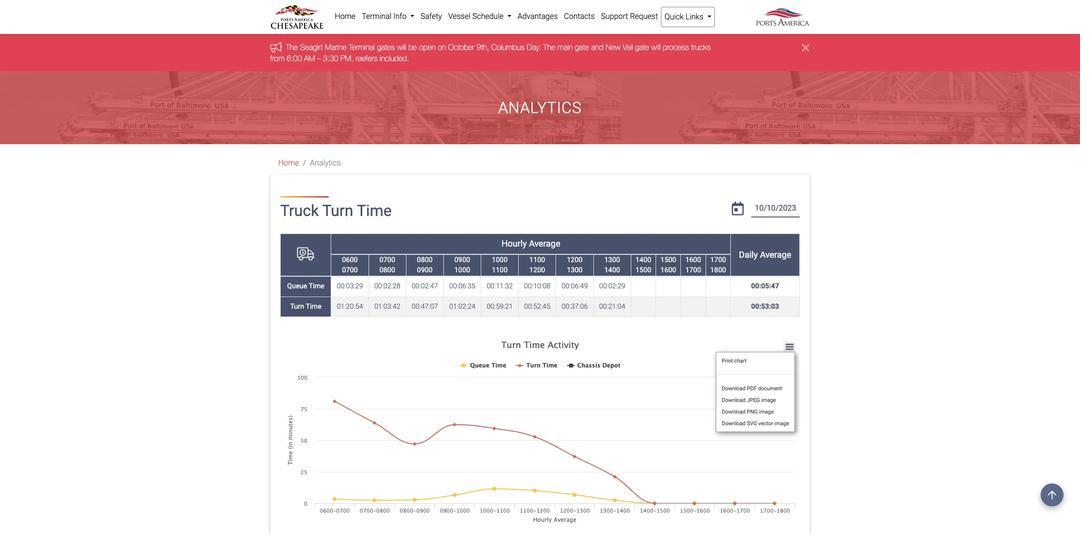 Task type: vqa. For each thing, say whether or not it's contained in the screenshot.
For inquiries please contact eModal at 866-758-3838 or email support@adventintermodal.com .
no



Task type: describe. For each thing, give the bounding box(es) containing it.
0800 0900
[[417, 256, 433, 275]]

1 horizontal spatial 0900
[[455, 256, 470, 264]]

00:02:29
[[599, 282, 625, 291]]

00:59:21
[[487, 303, 513, 311]]

advantages
[[518, 12, 558, 21]]

time for 01:20:54
[[306, 303, 321, 311]]

0 horizontal spatial 1200
[[530, 266, 545, 275]]

00:47:07
[[412, 303, 438, 311]]

main
[[558, 43, 573, 52]]

1700 1800
[[711, 256, 726, 275]]

columbus
[[492, 43, 525, 52]]

marine
[[325, 43, 347, 52]]

vessel schedule link
[[445, 7, 515, 26]]

1 horizontal spatial 1500
[[661, 256, 676, 264]]

contacts link
[[561, 7, 598, 26]]

request
[[630, 12, 658, 21]]

0700 0800
[[380, 256, 395, 275]]

bullhorn image
[[271, 42, 286, 52]]

hourly
[[502, 239, 527, 249]]

close image
[[803, 42, 810, 54]]

00:52:45
[[524, 303, 550, 311]]

00:37:06
[[562, 303, 588, 311]]

hourly average daily average
[[502, 239, 792, 260]]

00:05:47
[[751, 282, 779, 291]]

00:10:08
[[524, 282, 550, 291]]

0600 0700
[[342, 256, 358, 275]]

october
[[448, 43, 475, 52]]

pdf
[[747, 386, 757, 392]]

terminal info link
[[359, 7, 418, 26]]

turn time
[[290, 303, 321, 311]]

1 vertical spatial 1100
[[492, 266, 508, 275]]

queue time
[[287, 282, 324, 291]]

download png image
[[722, 409, 774, 415]]

1 gate from the left
[[575, 43, 589, 52]]

1000 1100
[[492, 256, 508, 275]]

jpeg
[[747, 397, 760, 404]]

1 horizontal spatial home link
[[332, 7, 359, 26]]

pm,
[[341, 54, 354, 63]]

support request
[[601, 12, 658, 21]]

1 vertical spatial home link
[[278, 158, 299, 168]]

00:11:32
[[487, 282, 513, 291]]

0 vertical spatial 1600
[[686, 256, 701, 264]]

00:02:47
[[412, 282, 438, 291]]

contacts
[[564, 12, 595, 21]]

1 horizontal spatial analytics
[[498, 99, 582, 117]]

vessel
[[448, 12, 471, 21]]

0 vertical spatial 0800
[[417, 256, 433, 264]]

print
[[722, 358, 733, 364]]

calendar day image
[[732, 202, 744, 216]]

00:53:03
[[751, 303, 779, 311]]

1200 1300
[[567, 256, 583, 275]]

3:30
[[323, 54, 339, 63]]

0 vertical spatial terminal
[[362, 12, 392, 21]]

1100 1200
[[530, 256, 545, 275]]

support request link
[[598, 7, 661, 26]]

download for download pdf document
[[722, 386, 746, 392]]

print chart
[[722, 358, 747, 364]]

vail
[[623, 43, 633, 52]]

links
[[686, 12, 704, 21]]

from
[[271, 54, 285, 63]]

on
[[438, 43, 446, 52]]

download svg vector image
[[722, 421, 789, 427]]

1500 1600
[[661, 256, 676, 275]]

1600 1700
[[686, 256, 701, 275]]

time for 00:03:29
[[309, 282, 324, 291]]

open
[[419, 43, 436, 52]]

process
[[663, 43, 689, 52]]

1 horizontal spatial average
[[760, 250, 792, 260]]

home for the right home link
[[335, 12, 356, 21]]

safety
[[421, 12, 442, 21]]

1 vertical spatial 1400
[[605, 266, 620, 275]]

0 horizontal spatial 0800
[[380, 266, 395, 275]]

new
[[606, 43, 621, 52]]

the seagirt marine terminal gates will be open on october 9th, columbus day. the main gate and new vail gate will process trucks from 6:00 am – 3:30 pm, reefers included. alert
[[0, 34, 1080, 71]]



Task type: locate. For each thing, give the bounding box(es) containing it.
0900 up 00:06:35
[[455, 256, 470, 264]]

1400 left 1500 1600
[[636, 256, 651, 264]]

1 vertical spatial average
[[760, 250, 792, 260]]

average up 1100 1200
[[529, 239, 560, 249]]

am
[[304, 54, 315, 63]]

0 horizontal spatial 1500
[[636, 266, 651, 275]]

download left pdf on the bottom of page
[[722, 386, 746, 392]]

1 vertical spatial 1000
[[455, 266, 470, 275]]

home for the bottommost home link
[[278, 158, 299, 168]]

1 horizontal spatial the
[[544, 43, 556, 52]]

0 horizontal spatial 1300
[[567, 266, 583, 275]]

info
[[393, 12, 407, 21]]

1 horizontal spatial turn
[[322, 202, 353, 220]]

average
[[529, 239, 560, 249], [760, 250, 792, 260]]

0 horizontal spatial 1100
[[492, 266, 508, 275]]

2 vertical spatial time
[[306, 303, 321, 311]]

terminal info
[[362, 12, 409, 21]]

1 horizontal spatial 1200
[[567, 256, 583, 264]]

analytics
[[498, 99, 582, 117], [310, 158, 341, 168]]

image
[[761, 397, 776, 404], [759, 409, 774, 415], [775, 421, 789, 427]]

9th,
[[477, 43, 490, 52]]

terminal up reefers
[[349, 43, 375, 52]]

home
[[335, 12, 356, 21], [278, 158, 299, 168]]

00:21:04
[[599, 303, 625, 311]]

1500 down hourly average daily average
[[636, 266, 651, 275]]

svg
[[747, 421, 757, 427]]

1 horizontal spatial 1100
[[530, 256, 545, 264]]

00:03:29
[[337, 282, 363, 291]]

0 vertical spatial 1500
[[661, 256, 676, 264]]

support
[[601, 12, 628, 21]]

0 vertical spatial turn
[[322, 202, 353, 220]]

0 vertical spatial 1700
[[711, 256, 726, 264]]

gate left and
[[575, 43, 589, 52]]

2 will from the left
[[652, 43, 661, 52]]

home link
[[332, 7, 359, 26], [278, 158, 299, 168]]

0 vertical spatial average
[[529, 239, 560, 249]]

6:00
[[287, 54, 302, 63]]

be
[[409, 43, 417, 52]]

0 vertical spatial analytics
[[498, 99, 582, 117]]

0 vertical spatial 0700
[[380, 256, 395, 264]]

0 horizontal spatial gate
[[575, 43, 589, 52]]

will
[[397, 43, 407, 52], [652, 43, 661, 52]]

trucks
[[692, 43, 711, 52]]

1 vertical spatial turn
[[290, 303, 304, 311]]

1 vertical spatial 1700
[[686, 266, 701, 275]]

1 horizontal spatial 1000
[[492, 256, 508, 264]]

0 horizontal spatial 1000
[[455, 266, 470, 275]]

1 will from the left
[[397, 43, 407, 52]]

0 horizontal spatial home
[[278, 158, 299, 168]]

1600 right 1500 1600
[[686, 256, 701, 264]]

terminal left info
[[362, 12, 392, 21]]

1 vertical spatial 1200
[[530, 266, 545, 275]]

will left process
[[652, 43, 661, 52]]

schedule
[[473, 12, 504, 21]]

download jpeg image
[[722, 397, 776, 404]]

2 vertical spatial image
[[775, 421, 789, 427]]

1 vertical spatial 1300
[[567, 266, 583, 275]]

truck
[[280, 202, 319, 220]]

1 horizontal spatial 0700
[[380, 256, 395, 264]]

1 vertical spatial analytics
[[310, 158, 341, 168]]

0 vertical spatial 1200
[[567, 256, 583, 264]]

truck turn time
[[280, 202, 392, 220]]

01:20:54
[[337, 303, 363, 311]]

1500 right 1400 1500
[[661, 256, 676, 264]]

0 horizontal spatial turn
[[290, 303, 304, 311]]

1 vertical spatial time
[[309, 282, 324, 291]]

0 vertical spatial 1400
[[636, 256, 651, 264]]

0700 down 0600
[[342, 266, 358, 275]]

1400 1500
[[636, 256, 651, 275]]

1 download from the top
[[722, 386, 746, 392]]

0 vertical spatial time
[[357, 202, 392, 220]]

2 download from the top
[[722, 397, 746, 404]]

2 gate from the left
[[636, 43, 650, 52]]

0 horizontal spatial 0900
[[417, 266, 433, 275]]

document
[[758, 386, 782, 392]]

0900 1000
[[455, 256, 470, 275]]

0900
[[455, 256, 470, 264], [417, 266, 433, 275]]

turn right truck
[[322, 202, 353, 220]]

quick links link
[[661, 7, 715, 27]]

0 horizontal spatial average
[[529, 239, 560, 249]]

download down the download png image on the right bottom of the page
[[722, 421, 746, 427]]

1 vertical spatial 0800
[[380, 266, 395, 275]]

advantages link
[[515, 7, 561, 26]]

0 horizontal spatial 1400
[[605, 266, 620, 275]]

1700 left 1800
[[686, 266, 701, 275]]

1400 up 00:02:29
[[605, 266, 620, 275]]

1300 up 00:02:29
[[605, 256, 620, 264]]

download pdf document
[[722, 386, 782, 392]]

image for download png image
[[759, 409, 774, 415]]

1700 up 1800
[[711, 256, 726, 264]]

1100 up 00:10:08
[[530, 256, 545, 264]]

1000 up 00:06:35
[[455, 266, 470, 275]]

daily
[[739, 250, 758, 260]]

1300
[[605, 256, 620, 264], [567, 266, 583, 275]]

01:03:42
[[374, 303, 401, 311]]

0 horizontal spatial the
[[286, 43, 298, 52]]

0 horizontal spatial will
[[397, 43, 407, 52]]

quick links
[[665, 12, 706, 21]]

1 vertical spatial 1500
[[636, 266, 651, 275]]

queue
[[287, 282, 307, 291]]

0 vertical spatial 1300
[[605, 256, 620, 264]]

download left png
[[722, 409, 746, 415]]

1 vertical spatial 0900
[[417, 266, 433, 275]]

1 vertical spatial terminal
[[349, 43, 375, 52]]

00:06:35
[[449, 282, 476, 291]]

0900 up 00:02:47
[[417, 266, 433, 275]]

1200
[[567, 256, 583, 264], [530, 266, 545, 275]]

1300 up 00:06:49
[[567, 266, 583, 275]]

download up the download png image on the right bottom of the page
[[722, 397, 746, 404]]

download for download jpeg image
[[722, 397, 746, 404]]

1 vertical spatial 0700
[[342, 266, 358, 275]]

01:02:24
[[449, 303, 476, 311]]

1100
[[530, 256, 545, 264], [492, 266, 508, 275]]

seagirt
[[300, 43, 323, 52]]

0 vertical spatial 1000
[[492, 256, 508, 264]]

image down document
[[761, 397, 776, 404]]

0 horizontal spatial home link
[[278, 158, 299, 168]]

terminal
[[362, 12, 392, 21], [349, 43, 375, 52]]

png
[[747, 409, 758, 415]]

0 horizontal spatial 1600
[[661, 266, 676, 275]]

1300 1400
[[605, 256, 620, 275]]

day.
[[527, 43, 541, 52]]

go to top image
[[1041, 484, 1064, 507]]

gate right vail
[[636, 43, 650, 52]]

0600
[[342, 256, 358, 264]]

1 horizontal spatial 1700
[[711, 256, 726, 264]]

and
[[592, 43, 604, 52]]

1 horizontal spatial will
[[652, 43, 661, 52]]

gates
[[377, 43, 395, 52]]

1 horizontal spatial 1600
[[686, 256, 701, 264]]

the seagirt marine terminal gates will be open on october 9th, columbus day. the main gate and new vail gate will process trucks from 6:00 am – 3:30 pm, reefers included.
[[271, 43, 711, 63]]

0 vertical spatial home
[[335, 12, 356, 21]]

1200 up 00:06:49
[[567, 256, 583, 264]]

1600 right 1400 1500
[[661, 266, 676, 275]]

1 vertical spatial image
[[759, 409, 774, 415]]

download for download png image
[[722, 409, 746, 415]]

the right day.
[[544, 43, 556, 52]]

included.
[[380, 54, 410, 63]]

1 horizontal spatial 1400
[[636, 256, 651, 264]]

image for download jpeg image
[[761, 397, 776, 404]]

0 vertical spatial 0900
[[455, 256, 470, 264]]

the seagirt marine terminal gates will be open on october 9th, columbus day. the main gate and new vail gate will process trucks from 6:00 am – 3:30 pm, reefers included. link
[[271, 43, 711, 63]]

1 vertical spatial 1600
[[661, 266, 676, 275]]

4 download from the top
[[722, 421, 746, 427]]

download for download svg vector image
[[722, 421, 746, 427]]

safety link
[[418, 7, 445, 26]]

turn
[[322, 202, 353, 220], [290, 303, 304, 311]]

0800 up 00:02:47
[[417, 256, 433, 264]]

0800 up 00:02:28
[[380, 266, 395, 275]]

time
[[357, 202, 392, 220], [309, 282, 324, 291], [306, 303, 321, 311]]

reefers
[[356, 54, 378, 63]]

average right daily
[[760, 250, 792, 260]]

terminal inside the seagirt marine terminal gates will be open on october 9th, columbus day. the main gate and new vail gate will process trucks from 6:00 am – 3:30 pm, reefers included.
[[349, 43, 375, 52]]

2 the from the left
[[544, 43, 556, 52]]

00:06:49
[[562, 282, 588, 291]]

–
[[317, 54, 321, 63]]

vector
[[759, 421, 773, 427]]

chart
[[734, 358, 747, 364]]

image right vector
[[775, 421, 789, 427]]

0 vertical spatial home link
[[332, 7, 359, 26]]

the
[[286, 43, 298, 52], [544, 43, 556, 52]]

1 horizontal spatial 1300
[[605, 256, 620, 264]]

0 horizontal spatial analytics
[[310, 158, 341, 168]]

1200 up 00:10:08
[[530, 266, 545, 275]]

1 vertical spatial home
[[278, 158, 299, 168]]

0 horizontal spatial 0700
[[342, 266, 358, 275]]

1100 up 00:11:32
[[492, 266, 508, 275]]

will left be
[[397, 43, 407, 52]]

1000
[[492, 256, 508, 264], [455, 266, 470, 275]]

turn down queue
[[290, 303, 304, 311]]

quick
[[665, 12, 684, 21]]

1600
[[686, 256, 701, 264], [661, 266, 676, 275]]

0 horizontal spatial 1700
[[686, 266, 701, 275]]

1400
[[636, 256, 651, 264], [605, 266, 620, 275]]

image up vector
[[759, 409, 774, 415]]

00:02:28
[[374, 282, 401, 291]]

the up '6:00'
[[286, 43, 298, 52]]

1 horizontal spatial 0800
[[417, 256, 433, 264]]

1000 down "hourly"
[[492, 256, 508, 264]]

3 download from the top
[[722, 409, 746, 415]]

0700 up 00:02:28
[[380, 256, 395, 264]]

0 vertical spatial image
[[761, 397, 776, 404]]

None text field
[[751, 200, 800, 218]]

0 vertical spatial 1100
[[530, 256, 545, 264]]

1 the from the left
[[286, 43, 298, 52]]

1 horizontal spatial home
[[335, 12, 356, 21]]

1800
[[711, 266, 726, 275]]

vessel schedule
[[448, 12, 506, 21]]

1 horizontal spatial gate
[[636, 43, 650, 52]]



